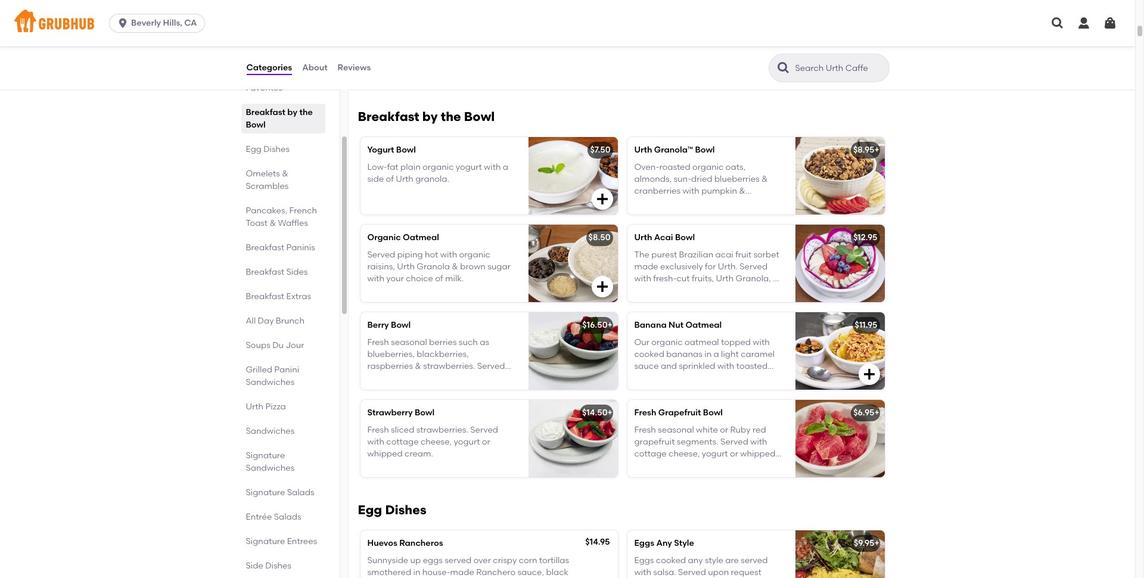 Task type: locate. For each thing, give the bounding box(es) containing it.
fresh
[[367, 337, 389, 347], [634, 408, 656, 418], [367, 425, 389, 435], [634, 425, 656, 435]]

omelets
[[246, 169, 280, 179]]

1 vertical spatial any
[[688, 555, 703, 565]]

signature
[[246, 450, 285, 461], [246, 487, 285, 498], [246, 536, 285, 546]]

0 horizontal spatial your
[[386, 274, 404, 284]]

seasonal up the blueberries,
[[391, 337, 427, 347]]

urth acai bowl
[[634, 233, 695, 243]]

urth up oven-
[[447, 31, 464, 41]]

organic up granola.
[[423, 162, 454, 172]]

bowl up white at the bottom of the page
[[703, 408, 723, 418]]

and up pieces.
[[661, 361, 677, 371]]

cooked
[[634, 349, 664, 359], [656, 555, 686, 565]]

0 horizontal spatial of
[[386, 174, 394, 184]]

milk. down sprinkled
[[693, 385, 712, 396]]

served inside served piping hot with organic raisins, urth granola & brown sugar with your choice of milk.
[[367, 249, 395, 260]]

1 horizontal spatial your
[[634, 385, 652, 396]]

svg image inside main navigation "navigation"
[[1103, 16, 1117, 30]]

0 horizontal spatial a
[[503, 162, 508, 172]]

whipped down red
[[740, 449, 776, 459]]

topped
[[721, 337, 751, 347]]

the
[[299, 107, 313, 117], [441, 109, 461, 124]]

cream. down grapefruit
[[634, 461, 663, 471]]

0 vertical spatial choice
[[406, 274, 433, 284]]

0 vertical spatial of
[[386, 174, 394, 184]]

panini
[[274, 365, 299, 375]]

fresh for fresh seasonal white or ruby red grapefruit segments. served with cottage cheese, yogurt or whipped cream.
[[634, 425, 656, 435]]

1 vertical spatial cheese,
[[421, 437, 452, 447]]

breakfast inside breakfast by the bowl
[[246, 107, 285, 117]]

& down pancakes,
[[270, 218, 276, 228]]

2 sandwiches from the top
[[246, 426, 295, 436]]

1 eggs from the top
[[634, 538, 654, 548]]

whipped down sliced
[[367, 449, 403, 459]]

breakfast up day
[[246, 291, 284, 302]]

organic
[[367, 233, 401, 243]]

2 vertical spatial cream.
[[634, 461, 663, 471]]

roasted
[[469, 43, 500, 54]]

whipped up strawberry
[[367, 385, 403, 396]]

organic down the nut
[[652, 337, 683, 347]]

any inside two eggs any style, urth potatoes, mixed mushrooms, oven-roasted tomato, bacon, sausage and whole wheat toast.
[[407, 31, 422, 41]]

whole
[[486, 56, 510, 66]]

plain
[[400, 162, 421, 172]]

dishes up omelets
[[263, 144, 290, 154]]

of down 'granola'
[[435, 274, 443, 284]]

whipped
[[367, 385, 403, 396], [367, 449, 403, 459], [740, 449, 776, 459]]

side dishes
[[246, 561, 291, 571]]

main navigation navigation
[[0, 0, 1135, 46]]

dishes up huevos rancheros
[[385, 503, 426, 517]]

2 signature from the top
[[246, 487, 285, 498]]

strawberries.
[[423, 361, 475, 371], [416, 425, 468, 435]]

breakfast down toast
[[246, 243, 284, 253]]

huevos rancheros
[[367, 538, 443, 548]]

bowl right berry
[[391, 320, 411, 330]]

berry bowl image
[[528, 312, 618, 390]]

fresh for fresh seasonal berries such as blueberries, blackberries, raspberries & strawberries. served with cottage cheese, yogurt or whipped cream.
[[367, 337, 389, 347]]

1 vertical spatial seasonal
[[658, 425, 694, 435]]

0 horizontal spatial seasonal
[[391, 337, 427, 347]]

sprinkled
[[679, 361, 715, 371]]

1 horizontal spatial seasonal
[[658, 425, 694, 435]]

0 vertical spatial salads
[[287, 487, 314, 498]]

sandwiches inside grilled panini sandwiches
[[246, 377, 295, 387]]

your down raisins,
[[386, 274, 404, 284]]

any inside eggs cooked any style are served with salsa. served upon reques
[[688, 555, 703, 565]]

choice down 'granola'
[[406, 274, 433, 284]]

oatmeal up the oatmeal
[[686, 320, 722, 330]]

paninis
[[286, 243, 315, 253]]

bowl up fresh sliced strawberries. served with cottage cheese, yogurt or whipped cream.
[[415, 408, 434, 418]]

any left style
[[688, 555, 703, 565]]

1 horizontal spatial milk.
[[693, 385, 712, 396]]

salads up signature entrees
[[274, 512, 301, 522]]

0 vertical spatial seasonal
[[391, 337, 427, 347]]

seasonal down the fresh grapefruit bowl
[[658, 425, 694, 435]]

served
[[741, 555, 768, 565]]

signature up entrée
[[246, 487, 285, 498]]

cooked up sauce
[[634, 349, 664, 359]]

1 horizontal spatial by
[[422, 109, 438, 124]]

$8.50
[[589, 233, 610, 243]]

the down sausage
[[441, 109, 461, 124]]

strawberry
[[367, 408, 413, 418]]

0 vertical spatial your
[[386, 274, 404, 284]]

strawberries. inside fresh sliced strawberries. served with cottage cheese, yogurt or whipped cream.
[[416, 425, 468, 435]]

soups
[[246, 340, 270, 350]]

$7.50
[[590, 145, 610, 155]]

yogurt inside fresh seasonal white or ruby red grapefruit segments. served with cottage cheese, yogurt or whipped cream.
[[702, 449, 728, 459]]

by up the low-fat plain organic yogurt with a side of urth granola.
[[422, 109, 438, 124]]

fresh for fresh grapefruit bowl
[[634, 408, 656, 418]]

waffles
[[278, 218, 308, 228]]

2 vertical spatial sandwiches
[[246, 463, 295, 473]]

eggs
[[634, 538, 654, 548], [634, 555, 654, 565]]

cottage inside fresh sliced strawberries. served with cottage cheese, yogurt or whipped cream.
[[386, 437, 419, 447]]

organic inside our organic oatmeal topped with cooked bananas in a light caramel sauce and sprinkled with toasted walnut pieces. served with granola & your choice of milk.
[[652, 337, 683, 347]]

2 eggs from the top
[[634, 555, 654, 565]]

0 horizontal spatial oatmeal
[[403, 233, 439, 243]]

svg image inside beverly hills, ca button
[[117, 17, 129, 29]]

or inside fresh sliced strawberries. served with cottage cheese, yogurt or whipped cream.
[[482, 437, 490, 447]]

1 vertical spatial egg dishes
[[358, 503, 426, 517]]

caramel
[[741, 349, 775, 359]]

cream. down sliced
[[405, 449, 433, 459]]

+ for $14.50
[[608, 408, 613, 418]]

strawberry bowl image
[[528, 400, 618, 477]]

svg image
[[1103, 16, 1117, 30], [862, 62, 876, 76], [595, 192, 609, 206], [862, 367, 876, 382]]

0 vertical spatial egg
[[246, 144, 262, 154]]

0 horizontal spatial and
[[468, 56, 484, 66]]

0 vertical spatial oatmeal
[[403, 233, 439, 243]]

sandwiches down urth pizza
[[246, 426, 295, 436]]

of inside the low-fat plain organic yogurt with a side of urth granola.
[[386, 174, 394, 184]]

1 vertical spatial and
[[661, 361, 677, 371]]

breakfast by the bowl up yogurt bowl
[[358, 109, 495, 124]]

2 vertical spatial signature
[[246, 536, 285, 546]]

1 horizontal spatial choice
[[654, 385, 681, 396]]

search icon image
[[776, 61, 790, 75]]

1 vertical spatial a
[[714, 349, 719, 359]]

0 vertical spatial a
[[503, 162, 508, 172]]

organic oatmeal image
[[528, 225, 618, 302]]

1 vertical spatial choice
[[654, 385, 681, 396]]

salads
[[287, 487, 314, 498], [274, 512, 301, 522]]

fresh inside fresh seasonal white or ruby red grapefruit segments. served with cottage cheese, yogurt or whipped cream.
[[634, 425, 656, 435]]

with inside fresh seasonal white or ruby red grapefruit segments. served with cottage cheese, yogurt or whipped cream.
[[750, 437, 767, 447]]

bowl
[[464, 109, 495, 124], [246, 120, 266, 130], [396, 145, 416, 155], [695, 145, 715, 155], [675, 233, 695, 243], [391, 320, 411, 330], [415, 408, 434, 418], [703, 408, 723, 418]]

strawberries. inside fresh seasonal berries such as blueberries, blackberries, raspberries & strawberries. served with cottage cheese, yogurt or whipped cream.
[[423, 361, 475, 371]]

1 vertical spatial of
[[435, 274, 443, 284]]

signature inside signature sandwiches
[[246, 450, 285, 461]]

seasonal inside fresh seasonal berries such as blueberries, blackberries, raspberries & strawberries. served with cottage cheese, yogurt or whipped cream.
[[391, 337, 427, 347]]

2 vertical spatial cheese,
[[669, 449, 700, 459]]

cottage down raspberries
[[386, 373, 419, 383]]

and down 'roasted'
[[468, 56, 484, 66]]

eggs inside eggs cooked any style are served with salsa. served upon reques
[[634, 555, 654, 565]]

oatmeal
[[403, 233, 439, 243], [686, 320, 722, 330]]

1 horizontal spatial egg dishes
[[358, 503, 426, 517]]

1 vertical spatial cottage
[[386, 437, 419, 447]]

or inside fresh seasonal berries such as blueberries, blackberries, raspberries & strawberries. served with cottage cheese, yogurt or whipped cream.
[[482, 373, 490, 383]]

blackberries,
[[417, 349, 469, 359]]

svg image
[[1051, 16, 1065, 30], [1077, 16, 1091, 30], [117, 17, 129, 29], [595, 280, 609, 294]]

signature up "signature salads"
[[246, 450, 285, 461]]

1 vertical spatial your
[[634, 385, 652, 396]]

with inside eggs cooked any style are served with salsa. served upon reques
[[634, 567, 651, 577]]

dishes right side
[[265, 561, 291, 571]]

1 vertical spatial eggs
[[634, 555, 654, 565]]

breakfast by the bowl down favorites
[[246, 107, 313, 130]]

banana nut oatmeal
[[634, 320, 722, 330]]

and inside our organic oatmeal topped with cooked bananas in a light caramel sauce and sprinkled with toasted walnut pieces. served with granola & your choice of milk.
[[661, 361, 677, 371]]

0 vertical spatial egg dishes
[[246, 144, 290, 154]]

sandwiches up "signature salads"
[[246, 463, 295, 473]]

walnut
[[634, 373, 662, 383]]

0 horizontal spatial any
[[407, 31, 422, 41]]

strawberries. right sliced
[[416, 425, 468, 435]]

$14.50 +
[[582, 408, 613, 418]]

seasonal inside fresh seasonal white or ruby red grapefruit segments. served with cottage cheese, yogurt or whipped cream.
[[658, 425, 694, 435]]

1 horizontal spatial and
[[661, 361, 677, 371]]

2 horizontal spatial organic
[[652, 337, 683, 347]]

cottage
[[386, 373, 419, 383], [386, 437, 419, 447], [634, 449, 667, 459]]

entrée
[[246, 512, 272, 522]]

2 vertical spatial dishes
[[265, 561, 291, 571]]

1 vertical spatial cream.
[[405, 449, 433, 459]]

rancheros
[[399, 538, 443, 548]]

0 vertical spatial organic
[[423, 162, 454, 172]]

of down the fat
[[386, 174, 394, 184]]

cheese, inside fresh sliced strawberries. served with cottage cheese, yogurt or whipped cream.
[[421, 437, 452, 447]]

cottage down grapefruit
[[634, 449, 667, 459]]

cream. up strawberry bowl
[[405, 385, 433, 396]]

cheese, down strawberry bowl
[[421, 437, 452, 447]]

1 signature from the top
[[246, 450, 285, 461]]

with inside the low-fat plain organic yogurt with a side of urth granola.
[[484, 162, 501, 172]]

signature up the side dishes
[[246, 536, 285, 546]]

fat
[[387, 162, 398, 172]]

urth inside the low-fat plain organic yogurt with a side of urth granola.
[[396, 174, 413, 184]]

1 vertical spatial signature
[[246, 487, 285, 498]]

&
[[282, 169, 288, 179], [270, 218, 276, 228], [452, 262, 458, 272], [415, 361, 421, 371], [777, 373, 783, 383]]

of down pieces.
[[683, 385, 691, 396]]

entrees
[[287, 536, 317, 546]]

3 signature from the top
[[246, 536, 285, 546]]

$8.95
[[853, 145, 874, 155]]

1 horizontal spatial egg
[[358, 503, 382, 517]]

a inside our organic oatmeal topped with cooked bananas in a light caramel sauce and sprinkled with toasted walnut pieces. served with granola & your choice of milk.
[[714, 349, 719, 359]]

2 horizontal spatial of
[[683, 385, 691, 396]]

0 vertical spatial strawberries.
[[423, 361, 475, 371]]

upon
[[708, 567, 729, 577]]

0 vertical spatial cottage
[[386, 373, 419, 383]]

your down walnut
[[634, 385, 652, 396]]

1 vertical spatial salads
[[274, 512, 301, 522]]

cheese, down blackberries,
[[421, 373, 452, 383]]

0 vertical spatial cheese,
[[421, 373, 452, 383]]

breakfast extras
[[246, 291, 311, 302]]

urth down the "piping"
[[397, 262, 415, 272]]

1 horizontal spatial organic
[[459, 249, 490, 260]]

1 vertical spatial strawberries.
[[416, 425, 468, 435]]

egg dishes up huevos
[[358, 503, 426, 517]]

& down blackberries,
[[415, 361, 421, 371]]

yogurt bowl image
[[528, 137, 618, 215]]

by down "categories" button
[[287, 107, 297, 117]]

0 vertical spatial milk.
[[445, 274, 464, 284]]

salads up entrée salads
[[287, 487, 314, 498]]

svg image for huevos rancheros image
[[862, 62, 876, 76]]

by
[[287, 107, 297, 117], [422, 109, 438, 124]]

all
[[246, 316, 256, 326]]

organic
[[423, 162, 454, 172], [459, 249, 490, 260], [652, 337, 683, 347]]

served inside fresh seasonal white or ruby red grapefruit segments. served with cottage cheese, yogurt or whipped cream.
[[720, 437, 748, 447]]

urth down plain
[[396, 174, 413, 184]]

signature for signature salads
[[246, 487, 285, 498]]

raisins,
[[367, 262, 395, 272]]

cooked up salsa.
[[656, 555, 686, 565]]

& inside served piping hot with organic raisins, urth granola & brown sugar with your choice of milk.
[[452, 262, 458, 272]]

eggs up salsa.
[[634, 555, 654, 565]]

1 vertical spatial organic
[[459, 249, 490, 260]]

reviews button
[[337, 46, 371, 89]]

fresh inside fresh sliced strawberries. served with cottage cheese, yogurt or whipped cream.
[[367, 425, 389, 435]]

about
[[302, 62, 327, 73]]

the down about button
[[299, 107, 313, 117]]

& right granola
[[777, 373, 783, 383]]

0 vertical spatial any
[[407, 31, 422, 41]]

breakfast by the bowl
[[246, 107, 313, 130], [358, 109, 495, 124]]

0 vertical spatial eggs
[[634, 538, 654, 548]]

fresh for fresh sliced strawberries. served with cottage cheese, yogurt or whipped cream.
[[367, 425, 389, 435]]

choice inside served piping hot with organic raisins, urth granola & brown sugar with your choice of milk.
[[406, 274, 433, 284]]

sandwiches
[[246, 377, 295, 387], [246, 426, 295, 436], [246, 463, 295, 473]]

strawberries. down blackberries,
[[423, 361, 475, 371]]

ca
[[184, 18, 197, 28]]

yogurt bowl
[[367, 145, 416, 155]]

pancakes, french toast & waffles
[[246, 206, 317, 228]]

1 vertical spatial cooked
[[656, 555, 686, 565]]

cottage down sliced
[[386, 437, 419, 447]]

organic inside the low-fat plain organic yogurt with a side of urth granola.
[[423, 162, 454, 172]]

eggs any style
[[634, 538, 694, 548]]

served inside fresh sliced strawberries. served with cottage cheese, yogurt or whipped cream.
[[470, 425, 498, 435]]

egg
[[246, 144, 262, 154], [358, 503, 382, 517]]

day
[[258, 316, 274, 326]]

oatmeal up hot on the top
[[403, 233, 439, 243]]

& inside fresh seasonal berries such as blueberries, blackberries, raspberries & strawberries. served with cottage cheese, yogurt or whipped cream.
[[415, 361, 421, 371]]

2 vertical spatial of
[[683, 385, 691, 396]]

white
[[696, 425, 718, 435]]

1 horizontal spatial of
[[435, 274, 443, 284]]

egg up omelets
[[246, 144, 262, 154]]

your
[[386, 274, 404, 284], [634, 385, 652, 396]]

2 vertical spatial cottage
[[634, 449, 667, 459]]

egg dishes up omelets
[[246, 144, 290, 154]]

1 vertical spatial milk.
[[693, 385, 712, 396]]

cheese, down segments.
[[669, 449, 700, 459]]

& up scrambles
[[282, 169, 288, 179]]

any up mushrooms,
[[407, 31, 422, 41]]

breakfast down favorites
[[246, 107, 285, 117]]

0 vertical spatial signature
[[246, 450, 285, 461]]

1 vertical spatial sandwiches
[[246, 426, 295, 436]]

0 vertical spatial and
[[468, 56, 484, 66]]

0 horizontal spatial egg dishes
[[246, 144, 290, 154]]

categories
[[246, 62, 292, 73]]

0 vertical spatial sandwiches
[[246, 377, 295, 387]]

all day brunch
[[246, 316, 304, 326]]

milk. down brown
[[445, 274, 464, 284]]

0 horizontal spatial choice
[[406, 274, 433, 284]]

$12.95
[[853, 233, 877, 243]]

yogurt
[[367, 145, 394, 155]]

0 vertical spatial cream.
[[405, 385, 433, 396]]

eggs left any
[[634, 538, 654, 548]]

eggs for eggs any style
[[634, 538, 654, 548]]

& inside our organic oatmeal topped with cooked bananas in a light caramel sauce and sprinkled with toasted walnut pieces. served with granola & your choice of milk.
[[777, 373, 783, 383]]

signature for signature sandwiches
[[246, 450, 285, 461]]

sandwiches down grilled
[[246, 377, 295, 387]]

berry bowl
[[367, 320, 411, 330]]

0 horizontal spatial organic
[[423, 162, 454, 172]]

1 horizontal spatial oatmeal
[[686, 320, 722, 330]]

bananas
[[666, 349, 702, 359]]

yogurt inside fresh seasonal berries such as blueberries, blackberries, raspberries & strawberries. served with cottage cheese, yogurt or whipped cream.
[[454, 373, 480, 383]]

egg up huevos
[[358, 503, 382, 517]]

0 horizontal spatial milk.
[[445, 274, 464, 284]]

& left brown
[[452, 262, 458, 272]]

yogurt
[[456, 162, 482, 172], [454, 373, 480, 383], [454, 437, 480, 447], [702, 449, 728, 459]]

breakfast paninis
[[246, 243, 315, 253]]

served inside our organic oatmeal topped with cooked bananas in a light caramel sauce and sprinkled with toasted walnut pieces. served with granola & your choice of milk.
[[694, 373, 722, 383]]

+ for $6.95
[[874, 408, 879, 418]]

choice down pieces.
[[654, 385, 681, 396]]

2 vertical spatial organic
[[652, 337, 683, 347]]

+ for $8.95
[[874, 145, 879, 155]]

0 vertical spatial cooked
[[634, 349, 664, 359]]

1 horizontal spatial a
[[714, 349, 719, 359]]

milk. inside served piping hot with organic raisins, urth granola & brown sugar with your choice of milk.
[[445, 274, 464, 284]]

cream. inside fresh seasonal berries such as blueberries, blackberries, raspberries & strawberries. served with cottage cheese, yogurt or whipped cream.
[[405, 385, 433, 396]]

organic up brown
[[459, 249, 490, 260]]

sides
[[286, 267, 308, 277]]

in
[[704, 349, 712, 359]]

fresh inside fresh seasonal berries such as blueberries, blackberries, raspberries & strawberries. served with cottage cheese, yogurt or whipped cream.
[[367, 337, 389, 347]]

1 sandwiches from the top
[[246, 377, 295, 387]]

1 horizontal spatial any
[[688, 555, 703, 565]]

bowl down the whole at the left of page
[[464, 109, 495, 124]]



Task type: describe. For each thing, give the bounding box(es) containing it.
+ for $9.95
[[874, 538, 879, 548]]

light
[[721, 349, 739, 359]]

cheese, inside fresh seasonal white or ruby red grapefruit segments. served with cottage cheese, yogurt or whipped cream.
[[669, 449, 700, 459]]

beverly hills, ca
[[131, 18, 197, 28]]

scrambles
[[246, 181, 289, 191]]

whipped inside fresh sliced strawberries. served with cottage cheese, yogurt or whipped cream.
[[367, 449, 403, 459]]

$8.95 +
[[853, 145, 879, 155]]

any for eggs
[[407, 31, 422, 41]]

cooked inside our organic oatmeal topped with cooked bananas in a light caramel sauce and sprinkled with toasted walnut pieces. served with granola & your choice of milk.
[[634, 349, 664, 359]]

tomato,
[[367, 56, 400, 66]]

and inside two eggs any style, urth potatoes, mixed mushrooms, oven-roasted tomato, bacon, sausage and whole wheat toast.
[[468, 56, 484, 66]]

brunch
[[276, 316, 304, 326]]

svg image for the yogurt bowl image
[[595, 192, 609, 206]]

side
[[367, 174, 384, 184]]

urth pizza
[[246, 402, 286, 412]]

granola
[[417, 262, 450, 272]]

urth left 'pizza' at the left of page
[[246, 402, 263, 412]]

your inside our organic oatmeal topped with cooked bananas in a light caramel sauce and sprinkled with toasted walnut pieces. served with granola & your choice of milk.
[[634, 385, 652, 396]]

seasonal for grapefruit
[[658, 425, 694, 435]]

oatmeal
[[685, 337, 719, 347]]

sugar
[[488, 262, 511, 272]]

+ for $16.50
[[608, 320, 613, 330]]

low-
[[367, 162, 387, 172]]

cooked inside eggs cooked any style are served with salsa. served upon reques
[[656, 555, 686, 565]]

1 vertical spatial dishes
[[385, 503, 426, 517]]

potatoes,
[[466, 31, 505, 41]]

signature salads
[[246, 487, 314, 498]]

pizza
[[265, 402, 286, 412]]

$14.95
[[585, 537, 610, 547]]

beverly hills, ca button
[[109, 14, 209, 33]]

salads for entrée salads
[[274, 512, 301, 522]]

bowl up plain
[[396, 145, 416, 155]]

wheat
[[367, 68, 393, 78]]

$9.95 +
[[854, 538, 879, 548]]

mixed
[[367, 43, 392, 54]]

soups du jour
[[246, 340, 304, 350]]

blueberries,
[[367, 349, 415, 359]]

& inside omelets & scrambles
[[282, 169, 288, 179]]

organic oatmeal
[[367, 233, 439, 243]]

bowl down favorites
[[246, 120, 266, 130]]

$16.50 +
[[582, 320, 613, 330]]

mushrooms,
[[394, 43, 444, 54]]

strawberry bowl
[[367, 408, 434, 418]]

served inside eggs cooked any style are served with salsa. served upon reques
[[678, 567, 706, 577]]

beverly
[[131, 18, 161, 28]]

sausage
[[432, 56, 466, 66]]

french
[[289, 206, 317, 216]]

signature entrees
[[246, 536, 317, 546]]

fresh sliced strawberries. served with cottage cheese, yogurt or whipped cream.
[[367, 425, 498, 459]]

oven-
[[446, 43, 469, 54]]

milk. inside our organic oatmeal topped with cooked bananas in a light caramel sauce and sprinkled with toasted walnut pieces. served with granola & your choice of milk.
[[693, 385, 712, 396]]

served inside fresh seasonal berries such as blueberries, blackberries, raspberries & strawberries. served with cottage cheese, yogurt or whipped cream.
[[477, 361, 505, 371]]

piping
[[397, 249, 423, 260]]

with inside fresh seasonal berries such as blueberries, blackberries, raspberries & strawberries. served with cottage cheese, yogurt or whipped cream.
[[367, 373, 384, 383]]

toast
[[246, 218, 268, 228]]

extras
[[286, 291, 311, 302]]

svg image for banana nut oatmeal image
[[862, 367, 876, 382]]

red
[[753, 425, 766, 435]]

choice inside our organic oatmeal topped with cooked bananas in a light caramel sauce and sprinkled with toasted walnut pieces. served with granola & your choice of milk.
[[654, 385, 681, 396]]

style,
[[424, 31, 445, 41]]

berries
[[429, 337, 457, 347]]

whipped inside fresh seasonal berries such as blueberries, blackberries, raspberries & strawberries. served with cottage cheese, yogurt or whipped cream.
[[367, 385, 403, 396]]

urth granola™ bowl image
[[795, 137, 885, 215]]

entrée salads
[[246, 512, 301, 522]]

our
[[634, 337, 650, 347]]

signature sandwiches
[[246, 450, 295, 473]]

as
[[480, 337, 489, 347]]

toast.
[[395, 68, 418, 78]]

yogurt inside the low-fat plain organic yogurt with a side of urth granola.
[[456, 162, 482, 172]]

fresh seasonal berries such as blueberries, blackberries, raspberries & strawberries. served with cottage cheese, yogurt or whipped cream.
[[367, 337, 505, 396]]

grilled panini sandwiches
[[246, 365, 299, 387]]

granola
[[743, 373, 775, 383]]

$16.50
[[582, 320, 608, 330]]

salads for signature salads
[[287, 487, 314, 498]]

cheese, inside fresh seasonal berries such as blueberries, blackberries, raspberries & strawberries. served with cottage cheese, yogurt or whipped cream.
[[421, 373, 452, 383]]

with inside fresh sliced strawberries. served with cottage cheese, yogurt or whipped cream.
[[367, 437, 384, 447]]

style
[[674, 538, 694, 548]]

categories button
[[246, 46, 293, 89]]

acai
[[654, 233, 673, 243]]

our organic oatmeal topped with cooked bananas in a light caramel sauce and sprinkled with toasted walnut pieces. served with granola & your choice of milk.
[[634, 337, 783, 396]]

1 horizontal spatial breakfast by the bowl
[[358, 109, 495, 124]]

urth laguna breakfast image
[[528, 7, 618, 84]]

du
[[272, 340, 284, 350]]

1 vertical spatial egg
[[358, 503, 382, 517]]

breakfast up breakfast extras
[[246, 267, 284, 277]]

grapefruit
[[634, 437, 675, 447]]

yogurt inside fresh sliced strawberries. served with cottage cheese, yogurt or whipped cream.
[[454, 437, 480, 447]]

0 horizontal spatial egg
[[246, 144, 262, 154]]

grapefruit
[[658, 408, 701, 418]]

signature for signature entrees
[[246, 536, 285, 546]]

urth left acai
[[634, 233, 652, 243]]

favorites
[[246, 83, 282, 93]]

breakfast sides
[[246, 267, 308, 277]]

$14.50
[[582, 408, 608, 418]]

breakfast up favorites
[[246, 70, 284, 80]]

eggs cooked any style are served with salsa. served upon reques
[[634, 555, 775, 578]]

of inside our organic oatmeal topped with cooked bananas in a light caramel sauce and sprinkled with toasted walnut pieces. served with granola & your choice of milk.
[[683, 385, 691, 396]]

huevos
[[367, 538, 397, 548]]

huevos rancheros image
[[795, 7, 885, 84]]

hills,
[[163, 18, 182, 28]]

urth left granola™
[[634, 145, 652, 155]]

bacon,
[[402, 56, 430, 66]]

urth acai bowl image
[[795, 225, 885, 302]]

cream. inside fresh sliced strawberries. served with cottage cheese, yogurt or whipped cream.
[[405, 449, 433, 459]]

two eggs any style, urth potatoes, mixed mushrooms, oven-roasted tomato, bacon, sausage and whole wheat toast.
[[367, 31, 510, 78]]

urth inside two eggs any style, urth potatoes, mixed mushrooms, oven-roasted tomato, bacon, sausage and whole wheat toast.
[[447, 31, 464, 41]]

two eggs any style, urth potatoes, mixed mushrooms, oven-roasted tomato, bacon, sausage and whole wheat toast. button
[[360, 7, 618, 84]]

1 horizontal spatial the
[[441, 109, 461, 124]]

seasonal for blackberries,
[[391, 337, 427, 347]]

cream. inside fresh seasonal white or ruby red grapefruit segments. served with cottage cheese, yogurt or whipped cream.
[[634, 461, 663, 471]]

style
[[705, 555, 723, 565]]

toasted
[[736, 361, 768, 371]]

3 sandwiches from the top
[[246, 463, 295, 473]]

berry
[[367, 320, 389, 330]]

two
[[367, 31, 384, 41]]

a inside the low-fat plain organic yogurt with a side of urth granola.
[[503, 162, 508, 172]]

whipped inside fresh seasonal white or ruby red grapefruit segments. served with cottage cheese, yogurt or whipped cream.
[[740, 449, 776, 459]]

0 horizontal spatial by
[[287, 107, 297, 117]]

salsa.
[[653, 567, 676, 577]]

fresh grapefruit bowl image
[[795, 400, 885, 477]]

fresh grapefruit bowl
[[634, 408, 723, 418]]

urth granola™ bowl
[[634, 145, 715, 155]]

eggs any style image
[[795, 531, 885, 578]]

grilled
[[246, 365, 272, 375]]

urth inside served piping hot with organic raisins, urth granola & brown sugar with your choice of milk.
[[397, 262, 415, 272]]

Search Urth Caffe search field
[[794, 63, 885, 74]]

omelets & scrambles
[[246, 169, 289, 191]]

of inside served piping hot with organic raisins, urth granola & brown sugar with your choice of milk.
[[435, 274, 443, 284]]

organic inside served piping hot with organic raisins, urth granola & brown sugar with your choice of milk.
[[459, 249, 490, 260]]

bowl right granola™
[[695, 145, 715, 155]]

1 vertical spatial oatmeal
[[686, 320, 722, 330]]

breakfast up yogurt bowl
[[358, 109, 419, 124]]

reviews
[[338, 62, 371, 73]]

cottage inside fresh seasonal white or ruby red grapefruit segments. served with cottage cheese, yogurt or whipped cream.
[[634, 449, 667, 459]]

bowl right acai
[[675, 233, 695, 243]]

eggs for eggs cooked any style are served with salsa. served upon reques
[[634, 555, 654, 565]]

banana nut oatmeal image
[[795, 312, 885, 390]]

sliced
[[391, 425, 414, 435]]

pieces.
[[664, 373, 692, 383]]

0 horizontal spatial breakfast by the bowl
[[246, 107, 313, 130]]

are
[[725, 555, 739, 565]]

breakfast favorites
[[246, 70, 284, 93]]

0 horizontal spatial the
[[299, 107, 313, 117]]

your inside served piping hot with organic raisins, urth granola & brown sugar with your choice of milk.
[[386, 274, 404, 284]]

fresh seasonal white or ruby red grapefruit segments. served with cottage cheese, yogurt or whipped cream.
[[634, 425, 776, 471]]

any for cooked
[[688, 555, 703, 565]]

cottage inside fresh seasonal berries such as blueberries, blackberries, raspberries & strawberries. served with cottage cheese, yogurt or whipped cream.
[[386, 373, 419, 383]]

& inside pancakes, french toast & waffles
[[270, 218, 276, 228]]

0 vertical spatial dishes
[[263, 144, 290, 154]]

side
[[246, 561, 263, 571]]



Task type: vqa. For each thing, say whether or not it's contained in the screenshot.
3rd the • from the left
no



